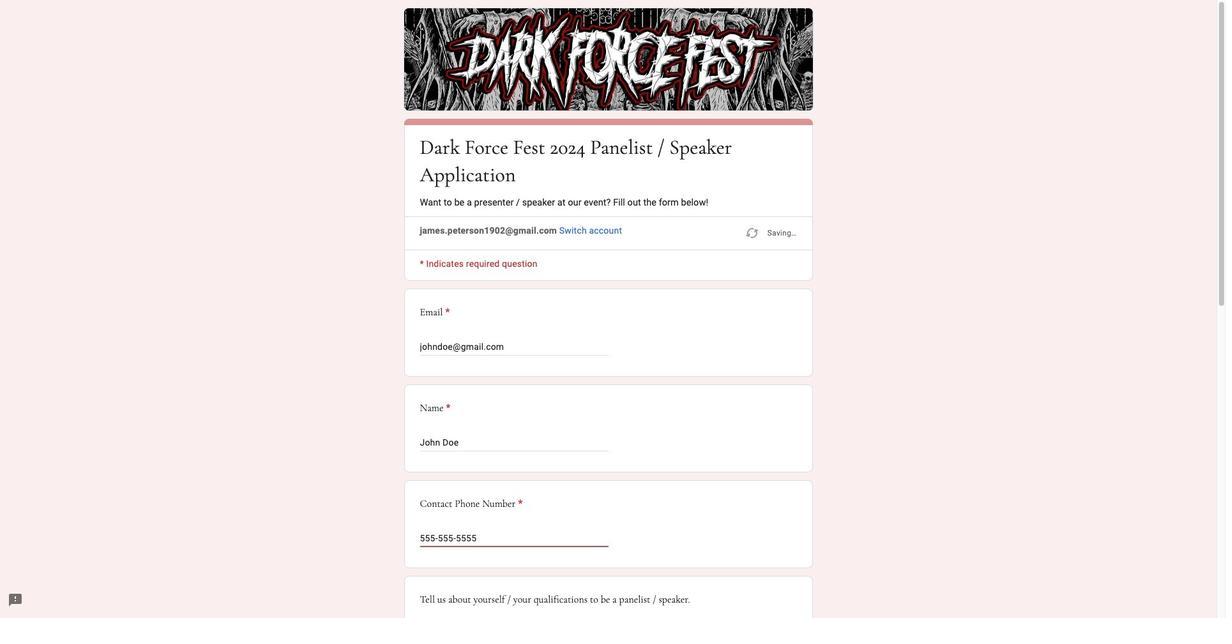 Task type: locate. For each thing, give the bounding box(es) containing it.
required question element
[[443, 305, 450, 320], [444, 401, 451, 416], [516, 497, 523, 512]]

4 heading from the top
[[420, 497, 523, 512]]

list
[[404, 289, 813, 619]]

heading
[[420, 134, 797, 189], [420, 305, 797, 320], [420, 401, 451, 416], [420, 497, 523, 512]]

list item
[[404, 289, 813, 377]]

Your email email field
[[420, 340, 609, 355]]

1 vertical spatial required question element
[[444, 401, 451, 416]]

3 heading from the top
[[420, 401, 451, 416]]

status
[[745, 225, 797, 242]]

None text field
[[420, 435, 609, 451], [420, 531, 609, 547], [420, 435, 609, 451], [420, 531, 609, 547]]



Task type: describe. For each thing, give the bounding box(es) containing it.
1 heading from the top
[[420, 134, 797, 189]]

report a problem to google image
[[8, 593, 23, 608]]

2 vertical spatial required question element
[[516, 497, 523, 512]]

2 heading from the top
[[420, 305, 797, 320]]

0 vertical spatial required question element
[[443, 305, 450, 320]]



Task type: vqa. For each thing, say whether or not it's contained in the screenshot.
T able's ►
no



